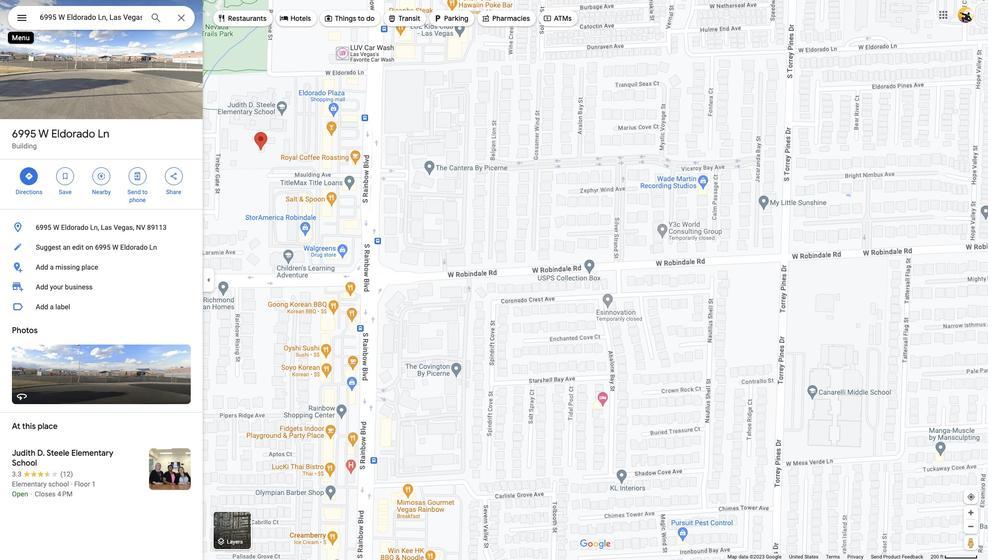 Task type: describe. For each thing, give the bounding box(es) containing it.
footer inside google maps element
[[728, 554, 931, 561]]

map data ©2023 google
[[728, 555, 782, 560]]

 transit
[[388, 13, 420, 24]]

a for label
[[50, 303, 54, 311]]

6995 w eldorado ln, las vegas, nv 89113
[[36, 224, 167, 232]]

missing
[[55, 263, 80, 271]]

an
[[63, 244, 70, 251]]

elementary school · floor 1 open ⋅ closes 4 pm
[[12, 481, 96, 498]]

floor
[[74, 481, 90, 489]]

phone
[[129, 197, 146, 204]]

judith
[[12, 449, 35, 459]]

elementary inside the judith d. steele elementary school
[[71, 449, 113, 459]]

 atms
[[543, 13, 572, 24]]

suggest
[[36, 244, 61, 251]]

nv
[[136, 224, 145, 232]]

1
[[92, 481, 96, 489]]

2 horizontal spatial w
[[112, 244, 119, 251]]

2 vertical spatial eldorado
[[120, 244, 148, 251]]

school
[[12, 459, 37, 469]]

google
[[766, 555, 782, 560]]


[[133, 171, 142, 182]]

ft
[[941, 555, 944, 560]]

share
[[166, 189, 181, 196]]

restaurants
[[228, 14, 267, 23]]

 pharmacies
[[482, 13, 530, 24]]

to inside send to phone
[[142, 189, 148, 196]]

building
[[12, 142, 37, 150]]


[[433, 13, 442, 24]]

6995 for ln
[[12, 127, 36, 141]]

privacy button
[[848, 554, 864, 561]]

zoom in image
[[968, 509, 975, 517]]

save
[[59, 189, 72, 196]]

your
[[50, 283, 63, 291]]

200 ft
[[931, 555, 944, 560]]

terms button
[[826, 554, 840, 561]]

to inside  things to do
[[358, 14, 365, 23]]

atms
[[554, 14, 572, 23]]

(12)
[[60, 471, 73, 479]]

4 pm
[[57, 491, 73, 498]]


[[169, 171, 178, 182]]

data
[[739, 555, 749, 560]]

things
[[335, 14, 356, 23]]

product
[[884, 555, 901, 560]]

school
[[48, 481, 69, 489]]

send to phone
[[127, 189, 148, 204]]


[[388, 13, 397, 24]]

6995 w eldorado ln, las vegas, nv 89113 button
[[0, 218, 203, 238]]

terms
[[826, 555, 840, 560]]

6995 w eldorado ln main content
[[0, 0, 203, 561]]

6995 W Eldorado Ln, Las Vegas, NV 89113 field
[[8, 6, 195, 30]]

send product feedback
[[871, 555, 924, 560]]

las
[[101, 224, 112, 232]]

on
[[85, 244, 93, 251]]

3.3 stars 12 reviews image
[[12, 470, 73, 480]]

map
[[728, 555, 738, 560]]

 hotels
[[280, 13, 311, 24]]

eldorado for ln
[[51, 127, 95, 141]]

place inside add a missing place button
[[82, 263, 98, 271]]

label
[[55, 303, 70, 311]]

6995 for ln,
[[36, 224, 51, 232]]

suggest an edit on 6995 w eldorado ln button
[[0, 238, 203, 257]]


[[16, 11, 28, 25]]


[[482, 13, 490, 24]]

collapse side panel image
[[203, 275, 214, 286]]


[[61, 171, 70, 182]]

w for ln
[[38, 127, 49, 141]]

google maps element
[[0, 0, 988, 561]]

business
[[65, 283, 93, 291]]

89113
[[147, 224, 167, 232]]

add a missing place
[[36, 263, 98, 271]]

nearby
[[92, 189, 111, 196]]

©2023
[[750, 555, 765, 560]]

add a label button
[[0, 297, 203, 317]]

zoom out image
[[968, 523, 975, 531]]

ln,
[[90, 224, 99, 232]]

united
[[789, 555, 804, 560]]

eldorado for ln,
[[61, 224, 88, 232]]


[[217, 13, 226, 24]]

open
[[12, 491, 28, 498]]

feedback
[[902, 555, 924, 560]]

actions for 6995 w eldorado ln region
[[0, 160, 203, 209]]

 things to do
[[324, 13, 375, 24]]



Task type: vqa. For each thing, say whether or not it's contained in the screenshot.


Task type: locate. For each thing, give the bounding box(es) containing it.
w for ln,
[[53, 224, 59, 232]]

show your location image
[[967, 493, 976, 502]]

add inside add your business link
[[36, 283, 48, 291]]

show street view coverage image
[[964, 536, 979, 551]]

a inside button
[[50, 263, 54, 271]]

elementary
[[71, 449, 113, 459], [12, 481, 47, 489]]

eldorado up ''
[[51, 127, 95, 141]]

0 vertical spatial place
[[82, 263, 98, 271]]

add inside add a missing place button
[[36, 263, 48, 271]]


[[97, 171, 106, 182]]

place
[[82, 263, 98, 271], [38, 422, 58, 432]]

1 horizontal spatial ln
[[149, 244, 157, 251]]

 button
[[8, 6, 36, 32]]

place down on
[[82, 263, 98, 271]]

 restaurants
[[217, 13, 267, 24]]

0 vertical spatial 6995
[[12, 127, 36, 141]]

1 horizontal spatial send
[[871, 555, 882, 560]]

ln inside button
[[149, 244, 157, 251]]

2 vertical spatial w
[[112, 244, 119, 251]]

1 a from the top
[[50, 263, 54, 271]]

1 vertical spatial 6995
[[36, 224, 51, 232]]

0 horizontal spatial to
[[142, 189, 148, 196]]

None field
[[40, 11, 142, 23]]

send
[[127, 189, 141, 196], [871, 555, 882, 560]]

2 vertical spatial add
[[36, 303, 48, 311]]

0 vertical spatial eldorado
[[51, 127, 95, 141]]

send left product
[[871, 555, 882, 560]]

0 horizontal spatial ln
[[98, 127, 109, 141]]

6995 up suggest
[[36, 224, 51, 232]]

hotels
[[291, 14, 311, 23]]

add a missing place button
[[0, 257, 203, 277]]

parking
[[444, 14, 469, 23]]

footer
[[728, 554, 931, 561]]

send inside send product feedback "button"
[[871, 555, 882, 560]]

add for add a missing place
[[36, 263, 48, 271]]

a left label
[[50, 303, 54, 311]]

a left missing
[[50, 263, 54, 271]]

0 horizontal spatial elementary
[[12, 481, 47, 489]]


[[25, 171, 33, 182]]

6995 right on
[[95, 244, 111, 251]]

1 vertical spatial w
[[53, 224, 59, 232]]

2 add from the top
[[36, 283, 48, 291]]

add left your
[[36, 283, 48, 291]]

judith d. steele elementary school
[[12, 449, 113, 469]]

states
[[805, 555, 819, 560]]

1 vertical spatial to
[[142, 189, 148, 196]]

place right this
[[38, 422, 58, 432]]

to
[[358, 14, 365, 23], [142, 189, 148, 196]]

privacy
[[848, 555, 864, 560]]

2 a from the top
[[50, 303, 54, 311]]

footer containing map data ©2023 google
[[728, 554, 931, 561]]

send for send to phone
[[127, 189, 141, 196]]

none field inside the "6995 w eldorado ln, las vegas, nv 89113" field
[[40, 11, 142, 23]]

add a label
[[36, 303, 70, 311]]

0 horizontal spatial send
[[127, 189, 141, 196]]

united states
[[789, 555, 819, 560]]

elementary up 1
[[71, 449, 113, 459]]


[[543, 13, 552, 24]]

steele
[[47, 449, 69, 459]]

1 horizontal spatial place
[[82, 263, 98, 271]]

200
[[931, 555, 939, 560]]

google account: ben nelson  
(ben.nelson1980@gmail.com) image
[[958, 7, 974, 23]]

suggest an edit on 6995 w eldorado ln
[[36, 244, 157, 251]]

ln inside 6995 w eldorado ln building
[[98, 127, 109, 141]]


[[324, 13, 333, 24]]

200 ft button
[[931, 555, 978, 560]]

0 vertical spatial send
[[127, 189, 141, 196]]

add down suggest
[[36, 263, 48, 271]]

directions
[[16, 189, 42, 196]]

add left label
[[36, 303, 48, 311]]

elementary inside elementary school · floor 1 open ⋅ closes 4 pm
[[12, 481, 47, 489]]

transit
[[399, 14, 420, 23]]

0 horizontal spatial w
[[38, 127, 49, 141]]

0 vertical spatial elementary
[[71, 449, 113, 459]]

pharmacies
[[492, 14, 530, 23]]

do
[[366, 14, 375, 23]]

3 add from the top
[[36, 303, 48, 311]]

1 horizontal spatial elementary
[[71, 449, 113, 459]]

·
[[71, 481, 73, 489]]

at this place
[[12, 422, 58, 432]]

edit
[[72, 244, 84, 251]]

1 horizontal spatial w
[[53, 224, 59, 232]]

1 vertical spatial add
[[36, 283, 48, 291]]

3.3
[[12, 471, 22, 479]]

 parking
[[433, 13, 469, 24]]

ln
[[98, 127, 109, 141], [149, 244, 157, 251]]

to left do
[[358, 14, 365, 23]]

eldorado down nv
[[120, 244, 148, 251]]

w inside 6995 w eldorado ln building
[[38, 127, 49, 141]]

elementary up ⋅
[[12, 481, 47, 489]]

w
[[38, 127, 49, 141], [53, 224, 59, 232], [112, 244, 119, 251]]

6995 inside 6995 w eldorado ln building
[[12, 127, 36, 141]]

1 vertical spatial ln
[[149, 244, 157, 251]]

0 horizontal spatial place
[[38, 422, 58, 432]]

photos
[[12, 326, 38, 336]]

1 vertical spatial send
[[871, 555, 882, 560]]

6995 w eldorado ln building
[[12, 127, 109, 150]]

1 vertical spatial place
[[38, 422, 58, 432]]

1 vertical spatial eldorado
[[61, 224, 88, 232]]

1 vertical spatial elementary
[[12, 481, 47, 489]]

a inside button
[[50, 303, 54, 311]]

closes
[[35, 491, 56, 498]]

to up phone
[[142, 189, 148, 196]]

eldorado inside 6995 w eldorado ln building
[[51, 127, 95, 141]]

send inside send to phone
[[127, 189, 141, 196]]

send product feedback button
[[871, 554, 924, 561]]

2 vertical spatial 6995
[[95, 244, 111, 251]]

vegas,
[[114, 224, 134, 232]]

eldorado left the ln,
[[61, 224, 88, 232]]

ln up ''
[[98, 127, 109, 141]]

1 add from the top
[[36, 263, 48, 271]]

add your business link
[[0, 277, 203, 297]]

send up phone
[[127, 189, 141, 196]]

send for send product feedback
[[871, 555, 882, 560]]

0 vertical spatial a
[[50, 263, 54, 271]]

add inside button
[[36, 303, 48, 311]]

layers
[[227, 539, 243, 546]]

0 vertical spatial add
[[36, 263, 48, 271]]

0 vertical spatial w
[[38, 127, 49, 141]]

a for missing
[[50, 263, 54, 271]]

1 vertical spatial a
[[50, 303, 54, 311]]

add your business
[[36, 283, 93, 291]]

0 vertical spatial ln
[[98, 127, 109, 141]]

united states button
[[789, 554, 819, 561]]

⋅
[[30, 491, 33, 498]]

6995 up building
[[12, 127, 36, 141]]


[[280, 13, 289, 24]]

add for add your business
[[36, 283, 48, 291]]

at
[[12, 422, 20, 432]]

add for add a label
[[36, 303, 48, 311]]

 search field
[[8, 6, 195, 32]]

ln down 89113
[[149, 244, 157, 251]]

1 horizontal spatial to
[[358, 14, 365, 23]]

add
[[36, 263, 48, 271], [36, 283, 48, 291], [36, 303, 48, 311]]

this
[[22, 422, 36, 432]]

6995
[[12, 127, 36, 141], [36, 224, 51, 232], [95, 244, 111, 251]]

eldorado
[[51, 127, 95, 141], [61, 224, 88, 232], [120, 244, 148, 251]]

0 vertical spatial to
[[358, 14, 365, 23]]

d.
[[37, 449, 45, 459]]



